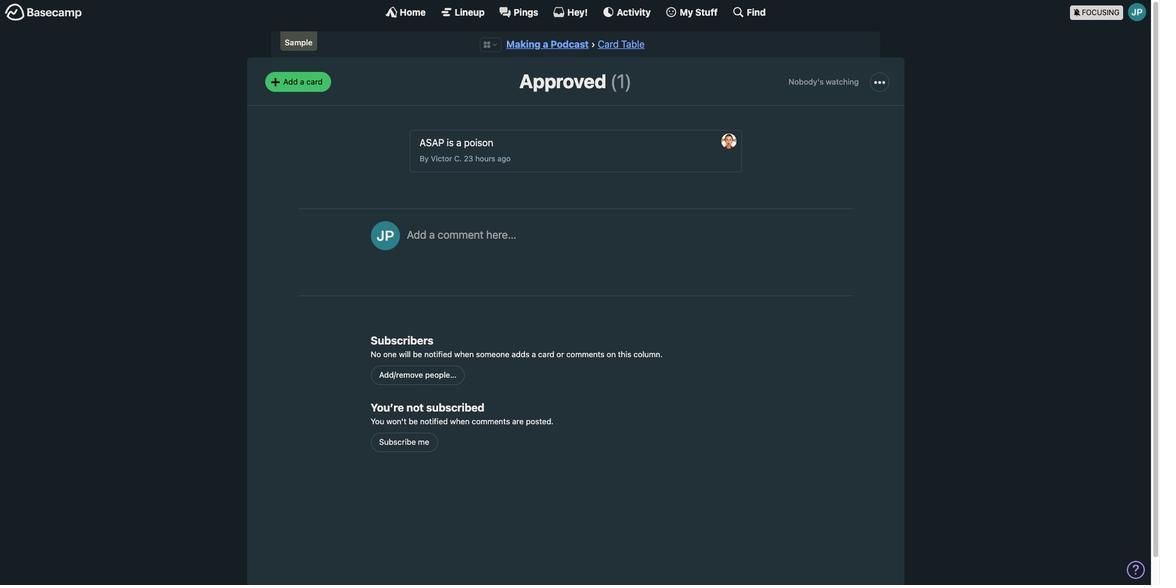 Task type: locate. For each thing, give the bounding box(es) containing it.
here…
[[487, 229, 517, 241]]

activity
[[617, 6, 651, 17]]

a right making
[[543, 39, 549, 50]]

comments
[[567, 349, 605, 359], [472, 416, 510, 426]]

23
[[464, 154, 473, 163]]

comments left are
[[472, 416, 510, 426]]

comment
[[438, 229, 484, 241]]

stuff
[[696, 6, 718, 17]]

›
[[591, 39, 596, 50]]

posted.
[[526, 416, 554, 426]]

when left someone
[[454, 349, 474, 359]]

someone
[[476, 349, 510, 359]]

add for add a card
[[283, 77, 298, 86]]

notified inside you're not subscribed you won't be notified when comments are posted.
[[420, 416, 448, 426]]

0 vertical spatial be
[[413, 349, 422, 359]]

add a card link
[[265, 72, 331, 92]]

0 vertical spatial add
[[283, 77, 298, 86]]

be
[[413, 349, 422, 359], [409, 416, 418, 426]]

1 horizontal spatial card
[[538, 349, 555, 359]]

a right adds
[[532, 349, 536, 359]]

card left or
[[538, 349, 555, 359]]

subscribed
[[426, 401, 485, 414]]

a for podcast
[[543, 39, 549, 50]]

watching
[[826, 77, 859, 86]]

subscribers no one will be notified when someone adds a card or comments on this column.
[[371, 334, 663, 359]]

a
[[543, 39, 549, 50], [300, 77, 304, 86], [457, 137, 462, 148], [429, 229, 435, 241], [532, 349, 536, 359]]

this
[[618, 349, 632, 359]]

› card table
[[591, 39, 645, 50]]

add down sample
[[283, 77, 298, 86]]

1 vertical spatial card
[[538, 349, 555, 359]]

1 horizontal spatial add
[[407, 229, 427, 241]]

switch accounts image
[[5, 3, 82, 22]]

or
[[557, 349, 564, 359]]

main element
[[0, 0, 1152, 24]]

notified
[[425, 349, 452, 359], [420, 416, 448, 426]]

when
[[454, 349, 474, 359], [450, 416, 470, 426]]

subscribe
[[379, 437, 416, 447]]

0 vertical spatial card
[[307, 77, 323, 86]]

a inside button
[[429, 229, 435, 241]]

a for card
[[300, 77, 304, 86]]

my stuff button
[[666, 6, 718, 18]]

sample element
[[280, 31, 317, 51]]

making a podcast link
[[507, 39, 589, 50]]

add a comment here…
[[407, 229, 517, 241]]

notified up people…
[[425, 349, 452, 359]]

breadcrumb element
[[271, 31, 880, 58]]

1 vertical spatial when
[[450, 416, 470, 426]]

notified inside subscribers no one will be notified when someone adds a card or comments on this column.
[[425, 349, 452, 359]]

asap is a poison by victor c. 23 hours ago
[[420, 137, 511, 163]]

people…
[[425, 370, 457, 380]]

0 horizontal spatial comments
[[472, 416, 510, 426]]

comments right or
[[567, 349, 605, 359]]

sample
[[285, 38, 313, 47]]

comments inside you're not subscribed you won't be notified when comments are posted.
[[472, 416, 510, 426]]

be down the not
[[409, 416, 418, 426]]

approved (1)
[[520, 70, 632, 93]]

activity link
[[603, 6, 651, 18]]

subscribe me
[[379, 437, 429, 447]]

victor
[[431, 154, 452, 163]]

card down sample
[[307, 77, 323, 86]]

add
[[283, 77, 298, 86], [407, 229, 427, 241]]

a left comment
[[429, 229, 435, 241]]

0 horizontal spatial add
[[283, 77, 298, 86]]

0 vertical spatial notified
[[425, 349, 452, 359]]

1 vertical spatial notified
[[420, 416, 448, 426]]

add a comment here… button
[[407, 221, 841, 276]]

1 vertical spatial add
[[407, 229, 427, 241]]

1 horizontal spatial comments
[[567, 349, 605, 359]]

not
[[407, 401, 424, 414]]

will
[[399, 349, 411, 359]]

0 vertical spatial when
[[454, 349, 474, 359]]

add right james peterson image
[[407, 229, 427, 241]]

a right is
[[457, 137, 462, 148]]

add inside button
[[407, 229, 427, 241]]

notified up me
[[420, 416, 448, 426]]

1 vertical spatial comments
[[472, 416, 510, 426]]

by
[[420, 154, 429, 163]]

won't
[[387, 416, 407, 426]]

be right will
[[413, 349, 422, 359]]

0 horizontal spatial card
[[307, 77, 323, 86]]

you're
[[371, 401, 404, 414]]

add/remove people…
[[379, 370, 457, 380]]

making
[[507, 39, 541, 50]]

1 vertical spatial be
[[409, 416, 418, 426]]

a down sample
[[300, 77, 304, 86]]

ago
[[498, 154, 511, 163]]

my stuff
[[680, 6, 718, 17]]

add/remove people… link
[[371, 365, 465, 385]]

0 vertical spatial comments
[[567, 349, 605, 359]]

focusing button
[[1070, 0, 1152, 24]]

card
[[307, 77, 323, 86], [538, 349, 555, 359]]

find button
[[733, 6, 766, 18]]

when inside you're not subscribed you won't be notified when comments are posted.
[[450, 416, 470, 426]]

when down subscribed
[[450, 416, 470, 426]]



Task type: vqa. For each thing, say whether or not it's contained in the screenshot.
"APPROVED (1)"
yes



Task type: describe. For each thing, give the bounding box(es) containing it.
c.
[[454, 154, 462, 163]]

making a podcast
[[507, 39, 589, 50]]

card
[[598, 39, 619, 50]]

column.
[[634, 349, 663, 359]]

pings button
[[499, 6, 539, 18]]

on
[[607, 349, 616, 359]]

podcast
[[551, 39, 589, 50]]

adds
[[512, 349, 530, 359]]

add for add a comment here…
[[407, 229, 427, 241]]

card inside subscribers no one will be notified when someone adds a card or comments on this column.
[[538, 349, 555, 359]]

a inside subscribers no one will be notified when someone adds a card or comments on this column.
[[532, 349, 536, 359]]

asap
[[420, 137, 444, 148]]

poison
[[464, 137, 494, 148]]

table
[[622, 39, 645, 50]]

no
[[371, 349, 381, 359]]

when inside subscribers no one will be notified when someone adds a card or comments on this column.
[[454, 349, 474, 359]]

nobody's watching
[[789, 77, 859, 86]]

is
[[447, 137, 454, 148]]

be inside you're not subscribed you won't be notified when comments are posted.
[[409, 416, 418, 426]]

home link
[[385, 6, 426, 18]]

lineup
[[455, 6, 485, 17]]

approved
[[520, 70, 607, 93]]

find
[[747, 6, 766, 17]]

home
[[400, 6, 426, 17]]

my
[[680, 6, 693, 17]]

a for comment
[[429, 229, 435, 241]]

hey!
[[568, 6, 588, 17]]

are
[[512, 416, 524, 426]]

james peterson image
[[371, 221, 400, 250]]

you're not subscribed you won't be notified when comments are posted.
[[371, 401, 554, 426]]

focusing
[[1082, 8, 1120, 17]]

add a card
[[283, 77, 323, 86]]

hey! button
[[553, 6, 588, 18]]

hours
[[476, 154, 496, 163]]

one
[[383, 349, 397, 359]]

pings
[[514, 6, 539, 17]]

23 hours ago element
[[464, 154, 511, 163]]

comments inside subscribers no one will be notified when someone adds a card or comments on this column.
[[567, 349, 605, 359]]

james peterson image
[[1129, 3, 1147, 21]]

card table link
[[598, 39, 645, 50]]

you
[[371, 416, 384, 426]]

(1)
[[610, 70, 632, 93]]

annie bryan image
[[722, 134, 737, 149]]

me
[[418, 437, 429, 447]]

be inside subscribers no one will be notified when someone adds a card or comments on this column.
[[413, 349, 422, 359]]

lineup link
[[440, 6, 485, 18]]

subscribe me button
[[371, 433, 438, 452]]

a inside asap is a poison by victor c. 23 hours ago
[[457, 137, 462, 148]]

subscribers
[[371, 334, 434, 347]]

nobody's
[[789, 77, 824, 86]]

add/remove
[[379, 370, 423, 380]]



